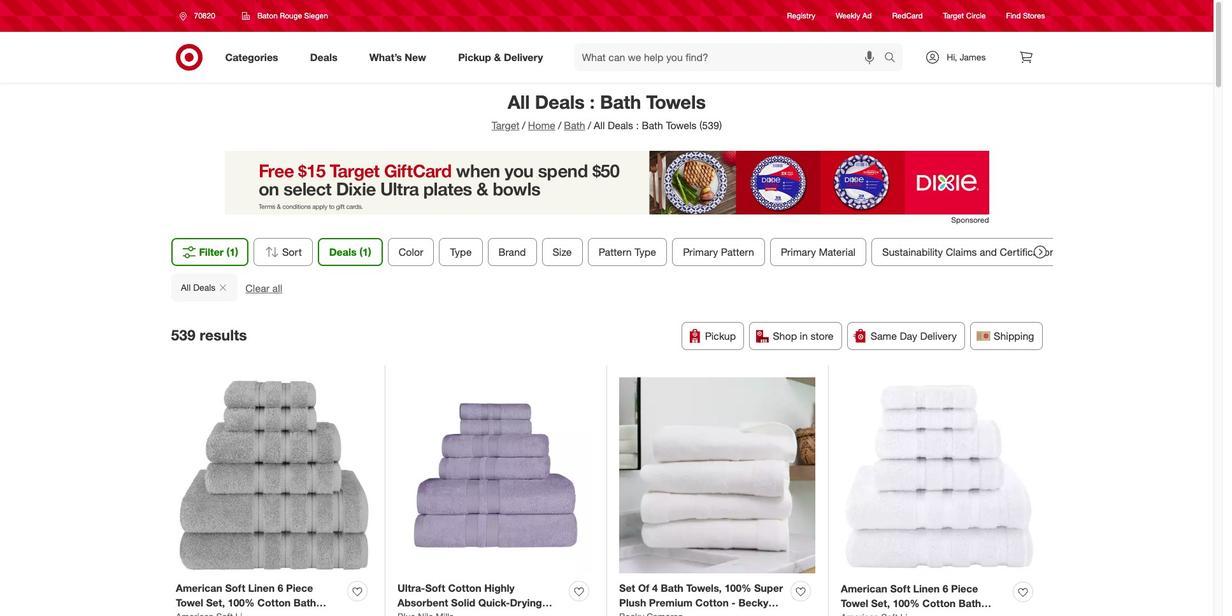 Task type: describe. For each thing, give the bounding box(es) containing it.
set, for the leftmost "american soft linen 6 piece towel set, 100% cotton bath towels for bathroom" link
[[206, 597, 225, 610]]

sustainability
[[883, 246, 943, 259]]

bath inside set of 4 bath towels, 100% super plush premium cotton - becky cameron
[[661, 582, 684, 595]]

of
[[638, 582, 650, 595]]

quick-
[[478, 597, 510, 610]]

american soft linen 6 piece towel set, 100% cotton bath towels for bathroom for rightmost "american soft linen 6 piece towel set, 100% cotton bath towels for bathroom" link
[[841, 583, 982, 617]]

deals inside deals link
[[310, 51, 338, 63]]

target link
[[492, 119, 520, 132]]

deals right bath 'link'
[[608, 119, 633, 132]]

3 / from the left
[[588, 119, 591, 132]]

registry link
[[787, 10, 816, 21]]

all deals
[[181, 282, 215, 293]]

0 vertical spatial target
[[943, 11, 964, 21]]

redcard link
[[893, 10, 923, 21]]

piece for rightmost "american soft linen 6 piece towel set, 100% cotton bath towels for bathroom" link
[[951, 583, 978, 596]]

target inside 'all deals : bath towels target / home / bath / all deals : bath towels (539)'
[[492, 119, 520, 132]]

bathroom for rightmost "american soft linen 6 piece towel set, 100% cotton bath towels for bathroom" link
[[893, 612, 941, 617]]

baton rouge siegen
[[257, 11, 328, 20]]

all
[[272, 282, 282, 295]]

clear
[[245, 282, 269, 295]]

shop in store button
[[750, 322, 842, 350]]

clear all
[[245, 282, 282, 295]]

2 type from the left
[[635, 246, 656, 259]]

1 / from the left
[[522, 119, 526, 132]]

towels,
[[686, 582, 722, 595]]

70820
[[194, 11, 215, 20]]

american soft linen 6 piece towel set, 100% cotton bath towels for bathroom for the leftmost "american soft linen 6 piece towel set, 100% cotton bath towels for bathroom" link
[[176, 582, 316, 617]]

for for the leftmost "american soft linen 6 piece towel set, 100% cotton bath towels for bathroom" link
[[212, 612, 225, 617]]

pickup for pickup
[[705, 330, 736, 343]]

set
[[619, 582, 635, 595]]

ultra-soft cotton highly absorbent solid quick-drying towel sets by blue nile mills
[[398, 582, 542, 617]]

delivery for pickup & delivery
[[504, 51, 543, 63]]

(539)
[[700, 119, 722, 132]]

what's new
[[369, 51, 426, 63]]

what's new link
[[359, 43, 442, 71]]

filter (1)
[[199, 246, 238, 259]]

and
[[980, 246, 997, 259]]

soft for ultra-soft cotton highly absorbent solid quick-drying towel sets by blue nile mills link
[[425, 582, 445, 595]]

2 horizontal spatial all
[[594, 119, 605, 132]]

set of 4 bath towels, 100% super plush premium cotton - becky cameron
[[619, 582, 783, 617]]

material
[[819, 246, 856, 259]]

becky
[[739, 597, 769, 610]]

pickup & delivery
[[458, 51, 543, 63]]

hi, james
[[947, 52, 986, 62]]

store
[[811, 330, 834, 343]]

home
[[528, 119, 556, 132]]

all for all deals : bath towels target / home / bath / all deals : bath towels (539)
[[508, 90, 530, 113]]

100% for the leftmost "american soft linen 6 piece towel set, 100% cotton bath towels for bathroom" link
[[228, 597, 255, 610]]

claims
[[946, 246, 977, 259]]

solid
[[451, 597, 476, 610]]

(1) for filter (1)
[[227, 246, 238, 259]]

0 horizontal spatial american soft linen 6 piece towel set, 100% cotton bath towels for bathroom link
[[176, 582, 342, 617]]

all for all deals
[[181, 282, 190, 293]]

results
[[200, 326, 247, 344]]

weekly
[[836, 11, 861, 21]]

siegen
[[304, 11, 328, 20]]

cotton inside set of 4 bath towels, 100% super plush premium cotton - becky cameron
[[696, 597, 729, 610]]

plush
[[619, 597, 646, 610]]

2 / from the left
[[558, 119, 562, 132]]

100% for rightmost "american soft linen 6 piece towel set, 100% cotton bath towels for bathroom" link
[[893, 598, 920, 610]]

all deals : bath towels target / home / bath / all deals : bath towels (539)
[[492, 90, 722, 132]]

nile
[[491, 612, 510, 617]]

bathroom for the leftmost "american soft linen 6 piece towel set, 100% cotton bath towels for bathroom" link
[[228, 612, 276, 617]]

1 type from the left
[[450, 246, 472, 259]]

sort
[[282, 246, 302, 259]]

pickup for pickup & delivery
[[458, 51, 491, 63]]

find stores
[[1007, 11, 1045, 21]]

find stores link
[[1007, 10, 1045, 21]]

by
[[452, 612, 464, 617]]

redcard
[[893, 11, 923, 21]]

target circle
[[943, 11, 986, 21]]

sort button
[[254, 238, 313, 266]]

1 vertical spatial :
[[636, 119, 639, 132]]

linen for rightmost "american soft linen 6 piece towel set, 100% cotton bath towels for bathroom" link
[[913, 583, 940, 596]]

registry
[[787, 11, 816, 21]]

cameron
[[619, 612, 664, 617]]

all deals button
[[171, 274, 238, 302]]

-
[[732, 597, 736, 610]]

&
[[494, 51, 501, 63]]

same day delivery
[[871, 330, 957, 343]]

brand
[[499, 246, 526, 259]]

sustainability claims and certifications button
[[872, 238, 1072, 266]]

clear all button
[[245, 282, 282, 296]]

blue
[[466, 612, 488, 617]]

2 pattern from the left
[[721, 246, 754, 259]]

0 vertical spatial :
[[590, 90, 595, 113]]

american for the leftmost "american soft linen 6 piece towel set, 100% cotton bath towels for bathroom" link
[[176, 582, 222, 595]]

4
[[652, 582, 658, 595]]

search button
[[879, 43, 910, 74]]

what's
[[369, 51, 402, 63]]

drying
[[510, 597, 542, 610]]

shipping button
[[971, 322, 1043, 350]]

ad
[[863, 11, 872, 21]]

weekly ad link
[[836, 10, 872, 21]]



Task type: locate. For each thing, give the bounding box(es) containing it.
ultra-soft cotton highly absorbent solid quick-drying towel sets by blue nile mills link
[[398, 582, 564, 617]]

deals link
[[299, 43, 354, 71]]

1 horizontal spatial piece
[[951, 583, 978, 596]]

all
[[508, 90, 530, 113], [594, 119, 605, 132], [181, 282, 190, 293]]

(1) inside the filter (1) button
[[227, 246, 238, 259]]

0 horizontal spatial primary
[[683, 246, 718, 259]]

deals inside all deals button
[[193, 282, 215, 293]]

ultra-
[[398, 582, 425, 595]]

highly
[[484, 582, 515, 595]]

(1)
[[227, 246, 238, 259], [360, 246, 371, 259]]

pattern type button
[[588, 238, 667, 266]]

all up "target" link
[[508, 90, 530, 113]]

1 vertical spatial delivery
[[920, 330, 957, 343]]

0 horizontal spatial pickup
[[458, 51, 491, 63]]

100%
[[725, 582, 752, 595], [228, 597, 255, 610], [893, 598, 920, 610]]

1 (1) from the left
[[227, 246, 238, 259]]

delivery right the & at the left top of page
[[504, 51, 543, 63]]

2 (1) from the left
[[360, 246, 371, 259]]

primary material
[[781, 246, 856, 259]]

pickup button
[[682, 322, 744, 350]]

soft for rightmost "american soft linen 6 piece towel set, 100% cotton bath towels for bathroom" link
[[890, 583, 911, 596]]

1 horizontal spatial american soft linen 6 piece towel set, 100% cotton bath towels for bathroom link
[[841, 582, 1008, 617]]

1 horizontal spatial 6
[[943, 583, 949, 596]]

6 for rightmost "american soft linen 6 piece towel set, 100% cotton bath towels for bathroom" link
[[943, 583, 949, 596]]

pickup & delivery link
[[447, 43, 559, 71]]

0 horizontal spatial set,
[[206, 597, 225, 610]]

0 horizontal spatial american soft linen 6 piece towel set, 100% cotton bath towels for bathroom
[[176, 582, 316, 617]]

0 horizontal spatial towel
[[176, 597, 203, 610]]

1 horizontal spatial :
[[636, 119, 639, 132]]

2 horizontal spatial 100%
[[893, 598, 920, 610]]

pickup inside button
[[705, 330, 736, 343]]

0 horizontal spatial for
[[212, 612, 225, 617]]

0 vertical spatial delivery
[[504, 51, 543, 63]]

0 vertical spatial pickup
[[458, 51, 491, 63]]

What can we help you find? suggestions appear below search field
[[574, 43, 888, 71]]

deals down the filter (1) button
[[193, 282, 215, 293]]

/ left bath 'link'
[[558, 119, 562, 132]]

1 horizontal spatial target
[[943, 11, 964, 21]]

towel
[[176, 597, 203, 610], [841, 598, 869, 610], [398, 612, 425, 617]]

soft for the leftmost "american soft linen 6 piece towel set, 100% cotton bath towels for bathroom" link
[[225, 582, 245, 595]]

mills
[[512, 612, 535, 617]]

delivery for same day delivery
[[920, 330, 957, 343]]

0 horizontal spatial soft
[[225, 582, 245, 595]]

1 horizontal spatial american
[[841, 583, 888, 596]]

piece
[[286, 582, 313, 595], [951, 583, 978, 596]]

filter (1) button
[[171, 238, 249, 266]]

same
[[871, 330, 897, 343]]

70820 button
[[171, 4, 229, 27]]

1 vertical spatial target
[[492, 119, 520, 132]]

deals right sort
[[329, 246, 357, 259]]

pattern type
[[599, 246, 656, 259]]

2 horizontal spatial soft
[[890, 583, 911, 596]]

towels
[[646, 90, 706, 113], [666, 119, 697, 132], [176, 612, 209, 617], [841, 612, 874, 617]]

certifications
[[1000, 246, 1061, 259]]

bath
[[600, 90, 641, 113], [564, 119, 585, 132], [642, 119, 663, 132], [661, 582, 684, 595], [294, 597, 316, 610], [959, 598, 982, 610]]

linen for the leftmost "american soft linen 6 piece towel set, 100% cotton bath towels for bathroom" link
[[248, 582, 275, 595]]

cotton inside ultra-soft cotton highly absorbent solid quick-drying towel sets by blue nile mills
[[448, 582, 482, 595]]

deals
[[310, 51, 338, 63], [535, 90, 585, 113], [608, 119, 633, 132], [329, 246, 357, 259], [193, 282, 215, 293]]

categories link
[[214, 43, 294, 71]]

same day delivery button
[[847, 322, 965, 350]]

towel for the leftmost "american soft linen 6 piece towel set, 100% cotton bath towels for bathroom" link
[[176, 597, 203, 610]]

1 horizontal spatial linen
[[913, 583, 940, 596]]

1 horizontal spatial for
[[877, 612, 890, 617]]

set, for rightmost "american soft linen 6 piece towel set, 100% cotton bath towels for bathroom" link
[[871, 598, 890, 610]]

premium
[[649, 597, 693, 610]]

sets
[[428, 612, 449, 617]]

6 for the leftmost "american soft linen 6 piece towel set, 100% cotton bath towels for bathroom" link
[[278, 582, 283, 595]]

circle
[[966, 11, 986, 21]]

1 horizontal spatial delivery
[[920, 330, 957, 343]]

shipping
[[994, 330, 1035, 343]]

/ right bath 'link'
[[588, 119, 591, 132]]

primary inside button
[[683, 246, 718, 259]]

0 horizontal spatial 100%
[[228, 597, 255, 610]]

1 horizontal spatial (1)
[[360, 246, 371, 259]]

0 horizontal spatial 6
[[278, 582, 283, 595]]

super
[[754, 582, 783, 595]]

home link
[[528, 119, 556, 132]]

2 vertical spatial all
[[181, 282, 190, 293]]

target circle link
[[943, 10, 986, 21]]

set of 4 bath towels, 100% super plush premium cotton - becky cameron image
[[619, 378, 816, 574], [619, 378, 816, 574]]

american
[[176, 582, 222, 595], [841, 583, 888, 596]]

0 horizontal spatial american
[[176, 582, 222, 595]]

advertisement region
[[225, 151, 989, 215]]

1 horizontal spatial american soft linen 6 piece towel set, 100% cotton bath towels for bathroom
[[841, 583, 982, 617]]

hi,
[[947, 52, 957, 62]]

0 horizontal spatial delivery
[[504, 51, 543, 63]]

for for rightmost "american soft linen 6 piece towel set, 100% cotton bath towels for bathroom" link
[[877, 612, 890, 617]]

ultra-soft cotton highly absorbent solid quick-drying towel sets by blue nile mills image
[[398, 378, 594, 574], [398, 378, 594, 574]]

piece for the leftmost "american soft linen 6 piece towel set, 100% cotton bath towels for bathroom" link
[[286, 582, 313, 595]]

/ left home
[[522, 119, 526, 132]]

1 horizontal spatial soft
[[425, 582, 445, 595]]

1 horizontal spatial all
[[508, 90, 530, 113]]

1 horizontal spatial primary
[[781, 246, 816, 259]]

size button
[[542, 238, 583, 266]]

all down the filter (1) button
[[181, 282, 190, 293]]

target left home
[[492, 119, 520, 132]]

primary
[[683, 246, 718, 259], [781, 246, 816, 259]]

type
[[450, 246, 472, 259], [635, 246, 656, 259]]

2 horizontal spatial towel
[[841, 598, 869, 610]]

deals up bath 'link'
[[535, 90, 585, 113]]

primary pattern
[[683, 246, 754, 259]]

color
[[399, 246, 423, 259]]

pattern
[[599, 246, 632, 259], [721, 246, 754, 259]]

0 horizontal spatial type
[[450, 246, 472, 259]]

2 primary from the left
[[781, 246, 816, 259]]

target left circle
[[943, 11, 964, 21]]

delivery inside button
[[920, 330, 957, 343]]

stores
[[1023, 11, 1045, 21]]

0 horizontal spatial :
[[590, 90, 595, 113]]

soft
[[225, 582, 245, 595], [425, 582, 445, 595], [890, 583, 911, 596]]

color button
[[388, 238, 434, 266]]

set of 4 bath towels, 100% super plush premium cotton - becky cameron link
[[619, 582, 786, 617]]

(1) left color button on the left top of the page
[[360, 246, 371, 259]]

primary for primary material
[[781, 246, 816, 259]]

delivery right day
[[920, 330, 957, 343]]

539 results
[[171, 326, 247, 344]]

search
[[879, 52, 910, 65]]

primary material button
[[770, 238, 867, 266]]

bath link
[[564, 119, 585, 132]]

in
[[800, 330, 808, 343]]

deals down siegen
[[310, 51, 338, 63]]

1 horizontal spatial 100%
[[725, 582, 752, 595]]

0 vertical spatial all
[[508, 90, 530, 113]]

1 horizontal spatial /
[[558, 119, 562, 132]]

new
[[405, 51, 426, 63]]

categories
[[225, 51, 278, 63]]

1 horizontal spatial pattern
[[721, 246, 754, 259]]

1 primary from the left
[[683, 246, 718, 259]]

0 horizontal spatial pattern
[[599, 246, 632, 259]]

1 horizontal spatial pickup
[[705, 330, 736, 343]]

rouge
[[280, 11, 302, 20]]

primary for primary pattern
[[683, 246, 718, 259]]

1 vertical spatial all
[[594, 119, 605, 132]]

james
[[960, 52, 986, 62]]

sustainability claims and certifications
[[883, 246, 1061, 259]]

find
[[1007, 11, 1021, 21]]

bathroom
[[228, 612, 276, 617], [893, 612, 941, 617]]

2 horizontal spatial /
[[588, 119, 591, 132]]

cotton
[[448, 582, 482, 595], [257, 597, 291, 610], [696, 597, 729, 610], [923, 598, 956, 610]]

deals (1)
[[329, 246, 371, 259]]

absorbent
[[398, 597, 448, 610]]

all right bath 'link'
[[594, 119, 605, 132]]

shop in store
[[773, 330, 834, 343]]

american soft linen 6 piece towel set, 100% cotton bath towels for bathroom link
[[176, 582, 342, 617], [841, 582, 1008, 617]]

0 horizontal spatial target
[[492, 119, 520, 132]]

type button
[[439, 238, 483, 266]]

day
[[900, 330, 918, 343]]

1 pattern from the left
[[599, 246, 632, 259]]

1 horizontal spatial bathroom
[[893, 612, 941, 617]]

towel inside ultra-soft cotton highly absorbent solid quick-drying towel sets by blue nile mills
[[398, 612, 425, 617]]

baton rouge siegen button
[[234, 4, 336, 27]]

weekly ad
[[836, 11, 872, 21]]

american soft linen 6 piece towel set, 100% cotton bath towels for bathroom image
[[176, 378, 372, 574], [176, 378, 372, 574], [841, 378, 1038, 575], [841, 378, 1038, 575]]

0 horizontal spatial (1)
[[227, 246, 238, 259]]

1 vertical spatial pickup
[[705, 330, 736, 343]]

(1) right filter
[[227, 246, 238, 259]]

1 horizontal spatial type
[[635, 246, 656, 259]]

0 horizontal spatial bathroom
[[228, 612, 276, 617]]

539
[[171, 326, 196, 344]]

target
[[943, 11, 964, 21], [492, 119, 520, 132]]

1 horizontal spatial set,
[[871, 598, 890, 610]]

1 horizontal spatial towel
[[398, 612, 425, 617]]

towel for rightmost "american soft linen 6 piece towel set, 100% cotton bath towels for bathroom" link
[[841, 598, 869, 610]]

american for rightmost "american soft linen 6 piece towel set, 100% cotton bath towels for bathroom" link
[[841, 583, 888, 596]]

filter
[[199, 246, 224, 259]]

size
[[553, 246, 572, 259]]

0 horizontal spatial all
[[181, 282, 190, 293]]

soft inside ultra-soft cotton highly absorbent solid quick-drying towel sets by blue nile mills
[[425, 582, 445, 595]]

primary pattern button
[[672, 238, 765, 266]]

0 horizontal spatial linen
[[248, 582, 275, 595]]

shop
[[773, 330, 797, 343]]

0 horizontal spatial piece
[[286, 582, 313, 595]]

primary inside 'button'
[[781, 246, 816, 259]]

(1) for deals (1)
[[360, 246, 371, 259]]

100% inside set of 4 bath towels, 100% super plush premium cotton - becky cameron
[[725, 582, 752, 595]]

0 horizontal spatial /
[[522, 119, 526, 132]]

all inside button
[[181, 282, 190, 293]]



Task type: vqa. For each thing, say whether or not it's contained in the screenshot.
fourth Add to cart Button from right
no



